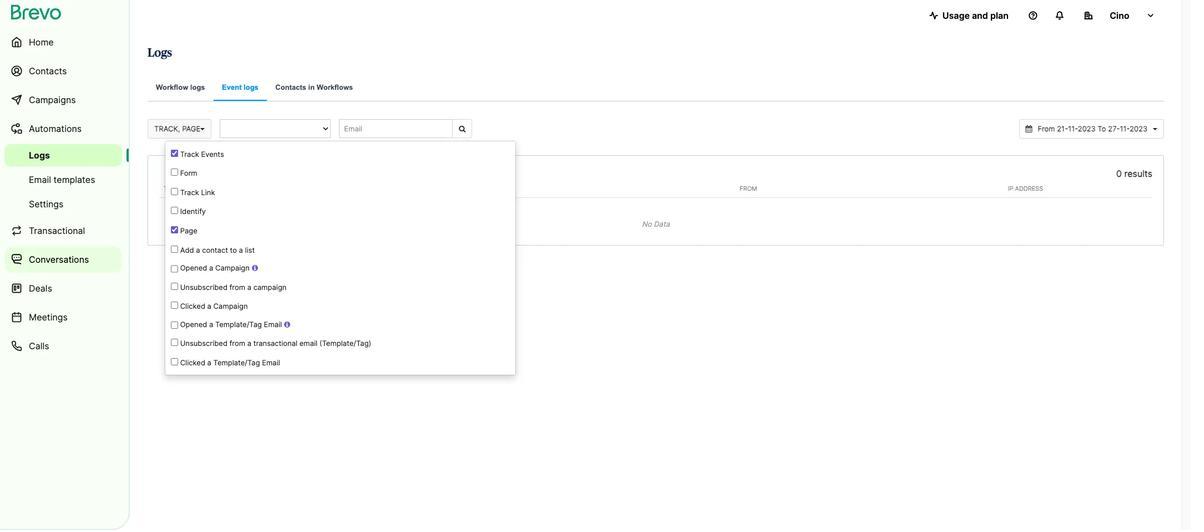 Task type: locate. For each thing, give the bounding box(es) containing it.
templates
[[54, 174, 95, 185]]

1 vertical spatial email
[[264, 320, 282, 329]]

campaign up opened a template/tag email
[[213, 302, 248, 311]]

1 vertical spatial unsubscribed
[[180, 339, 228, 348]]

logs right event
[[244, 83, 259, 92]]

1 track from the top
[[180, 150, 199, 159]]

1 vertical spatial from
[[230, 339, 245, 348]]

0 vertical spatial contacts
[[29, 65, 67, 77]]

logs right workflow
[[190, 83, 205, 92]]

workflow
[[156, 83, 188, 92]]

2 from from the top
[[230, 339, 245, 348]]

home link
[[4, 29, 122, 56]]

cino button
[[1076, 4, 1165, 27]]

email inside email templates link
[[29, 174, 51, 185]]

template/tag down opened a template/tag email
[[213, 359, 260, 367]]

0 vertical spatial from
[[230, 283, 245, 292]]

campaign
[[215, 264, 250, 273], [213, 302, 248, 311]]

track
[[180, 150, 199, 159], [180, 188, 199, 197]]

usage and plan button
[[921, 4, 1018, 27]]

email inside clicked a template/tag email link
[[262, 359, 280, 367]]

cino
[[1110, 10, 1130, 21]]

workflow logs
[[156, 83, 205, 92]]

1 vertical spatial track
[[180, 188, 199, 197]]

clicked a template/tag email link
[[165, 353, 516, 372]]

a
[[196, 246, 200, 255], [239, 246, 243, 255], [209, 264, 213, 273], [247, 283, 251, 292], [207, 302, 211, 311], [209, 320, 213, 329], [247, 339, 251, 348], [207, 359, 211, 367]]

contacts left "in"
[[276, 83, 306, 92]]

a down clicked a campaign at the bottom
[[209, 320, 213, 329]]

unsubscribed inside unsubscribed from a campaign link
[[180, 283, 228, 292]]

track events link
[[165, 144, 516, 163]]

None checkbox
[[171, 150, 178, 157], [171, 207, 178, 215], [171, 226, 178, 234], [171, 265, 178, 274], [171, 283, 178, 290], [171, 302, 178, 309], [171, 321, 178, 330], [171, 359, 178, 366], [171, 150, 178, 157], [171, 207, 178, 215], [171, 226, 178, 234], [171, 265, 178, 274], [171, 283, 178, 290], [171, 302, 178, 309], [171, 321, 178, 330], [171, 359, 178, 366]]

unsubscribed
[[180, 283, 228, 292], [180, 339, 228, 348]]

track left link
[[180, 188, 199, 197]]

usage
[[943, 10, 970, 21]]

1 horizontal spatial logs
[[148, 47, 172, 59]]

campaigns
[[29, 94, 76, 105]]

1 horizontal spatial logs
[[244, 83, 259, 92]]

unsubscribed from a transactional email (template/tag) link
[[165, 334, 516, 353]]

clicked down opened a template/tag email
[[180, 359, 205, 367]]

conversations
[[29, 254, 89, 265]]

1 unsubscribed from the top
[[180, 283, 228, 292]]

email up settings
[[29, 174, 51, 185]]

1 vertical spatial opened
[[180, 320, 207, 329]]

link
[[201, 188, 215, 197]]

settings link
[[4, 193, 122, 215]]

calls link
[[4, 333, 122, 360]]

add
[[180, 246, 194, 255]]

campaign down to
[[215, 264, 250, 273]]

contacts for contacts in workflows
[[276, 83, 306, 92]]

opened down "add"
[[180, 264, 207, 273]]

0 vertical spatial campaign
[[215, 264, 250, 273]]

conversations link
[[4, 246, 122, 273]]

0 vertical spatial template/tag
[[215, 320, 262, 329]]

opened
[[180, 264, 207, 273], [180, 320, 207, 329]]

page
[[178, 226, 197, 235]]

2 clicked from the top
[[180, 359, 205, 367]]

clicked for clicked a template/tag email
[[180, 359, 205, 367]]

workflows
[[317, 83, 353, 92]]

1 vertical spatial contacts
[[276, 83, 306, 92]]

logs down automations
[[29, 150, 50, 161]]

None text field
[[1035, 124, 1151, 134]]

template/tag inside opened a template/tag email link
[[215, 320, 262, 329]]

transactional
[[29, 225, 85, 236]]

page link
[[165, 221, 516, 240]]

0 horizontal spatial contacts
[[29, 65, 67, 77]]

email left info circle icon on the bottom left
[[264, 320, 282, 329]]

track, page
[[154, 124, 201, 133]]

logs link
[[4, 144, 122, 167]]

search image
[[459, 125, 466, 133]]

0 horizontal spatial logs
[[190, 83, 205, 92]]

clicked up opened a template/tag email
[[180, 302, 205, 311]]

2 track from the top
[[180, 188, 199, 197]]

logs for event logs
[[244, 83, 259, 92]]

2 vertical spatial email
[[262, 359, 280, 367]]

from down opened a template/tag email
[[230, 339, 245, 348]]

email inside opened a template/tag email link
[[264, 320, 282, 329]]

template/tag down clicked a campaign at the bottom
[[215, 320, 262, 329]]

campaign
[[253, 283, 287, 292]]

logs
[[148, 47, 172, 59], [29, 150, 50, 161]]

template/tag inside clicked a template/tag email link
[[213, 359, 260, 367]]

from
[[230, 283, 245, 292], [230, 339, 245, 348]]

campaign for opened a campaign
[[215, 264, 250, 273]]

0 vertical spatial clicked
[[180, 302, 205, 311]]

from for campaign
[[230, 283, 245, 292]]

email down "unsubscribed from a transactional email (template/tag)"
[[262, 359, 280, 367]]

1 horizontal spatial contacts
[[276, 83, 306, 92]]

transactional
[[253, 339, 298, 348]]

unsubscribed up clicked a template/tag email in the left of the page
[[180, 339, 228, 348]]

1 from from the top
[[230, 283, 245, 292]]

0 vertical spatial unsubscribed
[[180, 283, 228, 292]]

0 vertical spatial logs
[[148, 47, 172, 59]]

track for link
[[180, 188, 199, 197]]

contacts up campaigns
[[29, 65, 67, 77]]

template/tag
[[215, 320, 262, 329], [213, 359, 260, 367]]

a down contact
[[209, 264, 213, 273]]

from down the opened a campaign
[[230, 283, 245, 292]]

email for clicked a template/tag email
[[262, 359, 280, 367]]

opened for opened a template/tag email
[[180, 320, 207, 329]]

0 vertical spatial opened
[[180, 264, 207, 273]]

meetings
[[29, 312, 68, 323]]

calls
[[29, 341, 49, 352]]

0 vertical spatial email
[[29, 174, 51, 185]]

1 vertical spatial clicked
[[180, 359, 205, 367]]

event
[[222, 83, 242, 92]]

logs for workflow logs
[[190, 83, 205, 92]]

opened down clicked a campaign at the bottom
[[180, 320, 207, 329]]

form link
[[165, 163, 516, 183]]

email
[[29, 174, 51, 185], [264, 320, 282, 329], [262, 359, 280, 367]]

1 opened from the top
[[180, 264, 207, 273]]

type
[[164, 185, 179, 192]]

1 vertical spatial campaign
[[213, 302, 248, 311]]

None checkbox
[[171, 169, 178, 176], [171, 188, 178, 195], [171, 246, 178, 253], [171, 339, 178, 347], [171, 169, 178, 176], [171, 188, 178, 195], [171, 246, 178, 253], [171, 339, 178, 347]]

2 unsubscribed from the top
[[180, 339, 228, 348]]

track up form
[[180, 150, 199, 159]]

logs up workflow
[[148, 47, 172, 59]]

track,
[[154, 124, 180, 133]]

1 clicked from the top
[[180, 302, 205, 311]]

1 logs from the left
[[190, 83, 205, 92]]

clicked
[[180, 302, 205, 311], [180, 359, 205, 367]]

(template/tag)
[[320, 339, 371, 348]]

identify
[[178, 207, 206, 216]]

unsubscribed inside unsubscribed from a transactional email (template/tag) link
[[180, 339, 228, 348]]

contacts
[[29, 65, 67, 77], [276, 83, 306, 92]]

track, page button
[[148, 119, 212, 139]]

0 horizontal spatial logs
[[29, 150, 50, 161]]

info circle image
[[284, 321, 291, 329]]

email
[[300, 339, 318, 348]]

logs
[[190, 83, 205, 92], [244, 83, 259, 92]]

clicked a campaign
[[178, 302, 248, 311]]

a right to
[[239, 246, 243, 255]]

0
[[1117, 168, 1122, 179]]

2 opened from the top
[[180, 320, 207, 329]]

logs inside "link"
[[244, 83, 259, 92]]

event logs link
[[214, 75, 267, 101]]

transactional link
[[4, 218, 122, 244]]

form
[[178, 169, 197, 178]]

1 vertical spatial logs
[[29, 150, 50, 161]]

0 vertical spatial track
[[180, 150, 199, 159]]

1 vertical spatial template/tag
[[213, 359, 260, 367]]

unsubscribed up clicked a campaign at the bottom
[[180, 283, 228, 292]]

opened for opened a campaign
[[180, 264, 207, 273]]

2 logs from the left
[[244, 83, 259, 92]]



Task type: vqa. For each thing, say whether or not it's contained in the screenshot.
to
yes



Task type: describe. For each thing, give the bounding box(es) containing it.
address
[[1015, 185, 1044, 192]]

campaigns link
[[4, 87, 122, 113]]

opened a campaign link
[[165, 259, 516, 277]]

deals link
[[4, 275, 122, 302]]

from for transactional
[[230, 339, 245, 348]]

unsubscribed for unsubscribed from a campaign
[[180, 283, 228, 292]]

data
[[654, 220, 670, 229]]

unsubscribed for unsubscribed from a transactional email (template/tag)
[[180, 339, 228, 348]]

add a contact to a list
[[178, 246, 255, 255]]

a down opened a template/tag email
[[207, 359, 211, 367]]

clicked a campaign link
[[165, 297, 516, 316]]

template/tag for clicked
[[213, 359, 260, 367]]

email for opened a template/tag email
[[264, 320, 282, 329]]

contacts in workflows link
[[267, 75, 361, 102]]

email templates link
[[4, 169, 122, 191]]

settings
[[29, 199, 64, 210]]

clicked for clicked a campaign
[[180, 302, 205, 311]]

opened a campaign
[[178, 264, 250, 273]]

list
[[245, 246, 255, 255]]

track events
[[178, 150, 224, 159]]

contact
[[202, 246, 228, 255]]

workflow logs link
[[148, 75, 213, 102]]

events
[[201, 150, 224, 159]]

a up opened a template/tag email
[[207, 302, 211, 311]]

home
[[29, 37, 54, 48]]

unsubscribed from a transactional email (template/tag)
[[178, 339, 371, 348]]

track link
[[178, 188, 215, 197]]

no data
[[642, 220, 670, 229]]

meetings link
[[4, 304, 122, 331]]

a left campaign
[[247, 283, 251, 292]]

Email search field
[[339, 119, 453, 138]]

email templates
[[29, 174, 95, 185]]

automations link
[[4, 115, 122, 142]]

plan
[[991, 10, 1009, 21]]

a right "add"
[[196, 246, 200, 255]]

identify link
[[165, 202, 516, 221]]

in
[[308, 83, 315, 92]]

contacts for contacts
[[29, 65, 67, 77]]

unsubscribed from a campaign link
[[165, 277, 516, 297]]

to
[[230, 246, 237, 255]]

automations
[[29, 123, 82, 134]]

from
[[740, 185, 758, 192]]

deals
[[29, 283, 52, 294]]

results
[[1125, 168, 1153, 179]]

event logs
[[222, 83, 259, 92]]

and
[[972, 10, 989, 21]]

info circle image
[[252, 265, 258, 272]]

usage and plan
[[943, 10, 1009, 21]]

add a contact to a list link
[[165, 240, 516, 259]]

a left transactional
[[247, 339, 251, 348]]

contacts in workflows
[[276, 83, 353, 92]]

unsubscribed from a campaign
[[178, 283, 287, 292]]

ip address
[[1008, 185, 1044, 192]]

page
[[182, 124, 201, 133]]

campaign for clicked a campaign
[[213, 302, 248, 311]]

calendar image
[[1026, 125, 1033, 133]]

no
[[642, 220, 652, 229]]

opened a template/tag email link
[[165, 316, 516, 334]]

ip
[[1008, 185, 1014, 192]]

opened a template/tag email
[[178, 320, 282, 329]]

contacts link
[[4, 58, 122, 84]]

0  results
[[1117, 168, 1153, 179]]

template/tag for opened
[[215, 320, 262, 329]]

clicked a template/tag email
[[178, 359, 280, 367]]

track for events
[[180, 150, 199, 159]]

track link link
[[165, 183, 516, 202]]



